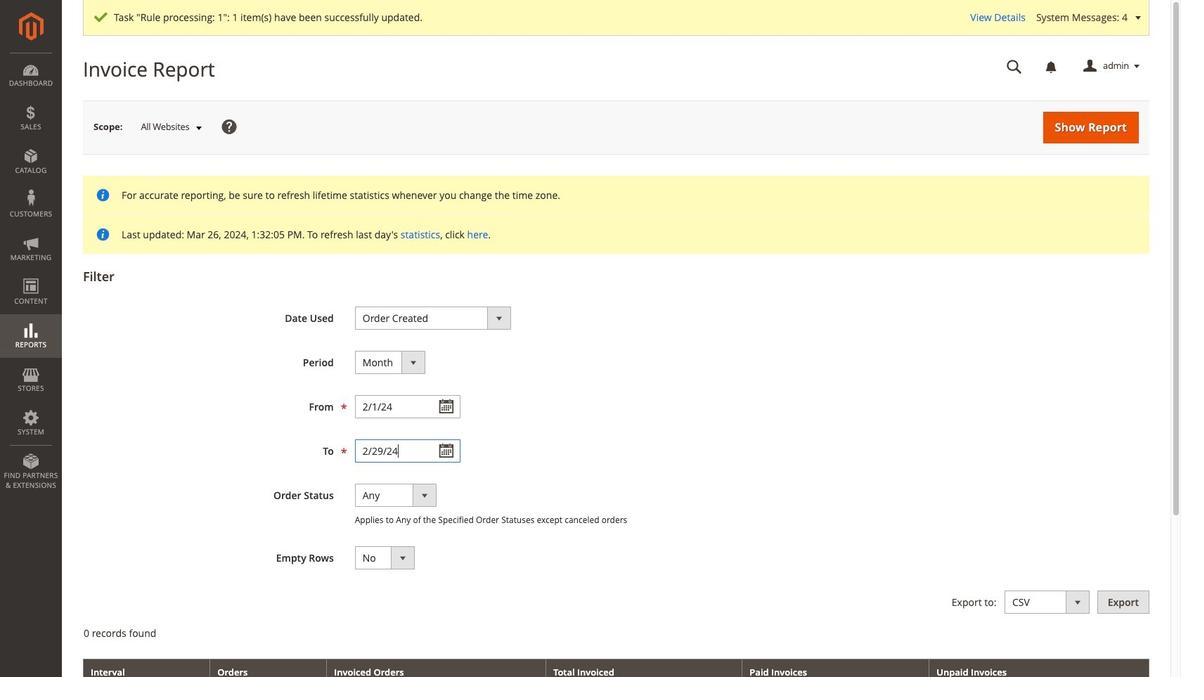 Task type: locate. For each thing, give the bounding box(es) containing it.
None text field
[[997, 54, 1033, 79], [355, 440, 461, 463], [997, 54, 1033, 79], [355, 440, 461, 463]]

magento admin panel image
[[19, 12, 43, 41]]

menu bar
[[0, 53, 62, 497]]

None text field
[[355, 395, 461, 419]]



